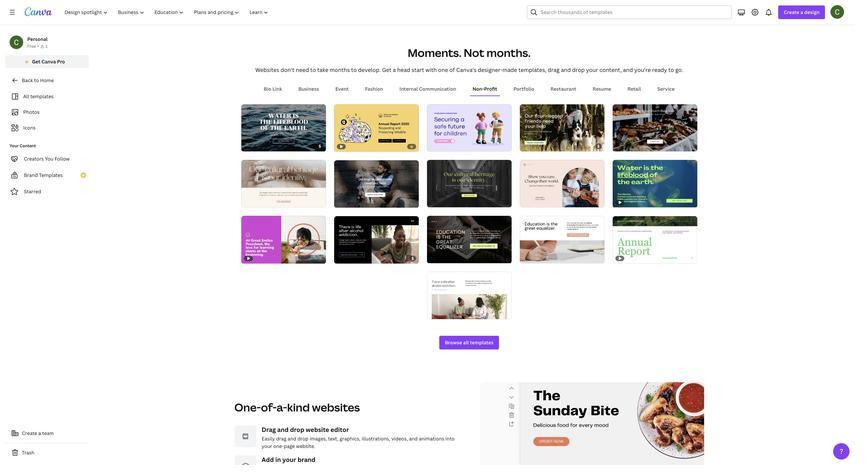 Task type: vqa. For each thing, say whether or not it's contained in the screenshot.
Get Canva Pro
yes



Task type: locate. For each thing, give the bounding box(es) containing it.
a inside create a team button
[[38, 431, 41, 437]]

go.
[[676, 66, 683, 74]]

1 horizontal spatial create
[[784, 9, 800, 15]]

browse all templates link
[[440, 336, 499, 350]]

0 horizontal spatial drag
[[276, 436, 287, 443]]

0 horizontal spatial your
[[262, 444, 272, 450]]

6 for green and purple colorful blocks animal charity non-profit website image
[[532, 144, 535, 149]]

drag right "templates,"
[[548, 66, 560, 74]]

6 for white and black simple light animal charity non-profit website image
[[347, 200, 349, 205]]

drop
[[572, 66, 585, 74], [290, 426, 304, 434], [298, 436, 309, 443]]

1 horizontal spatial 1 of 5 link
[[613, 104, 698, 152]]

start
[[412, 66, 424, 74]]

1 vertical spatial drag
[[276, 436, 287, 443]]

templates
[[30, 93, 54, 100], [470, 340, 494, 346]]

of for black, white, and blue simple dark health charity non-profit website image
[[342, 256, 346, 261]]

of for black and light green photographic education charity non-profit website
[[435, 255, 439, 261]]

6
[[254, 144, 256, 149], [532, 144, 535, 149], [439, 200, 442, 205], [532, 200, 535, 205], [347, 200, 349, 205], [439, 255, 442, 261], [532, 255, 535, 261], [347, 256, 349, 261], [439, 311, 442, 317]]

your down easily
[[262, 444, 272, 450]]

1 horizontal spatial drag
[[548, 66, 560, 74]]

peach and pink organic warm humanitarian services non-profit website image
[[520, 160, 605, 208]]

months.
[[487, 45, 531, 60]]

create a team button
[[5, 427, 89, 441]]

1 horizontal spatial $
[[412, 256, 414, 261]]

1 horizontal spatial a
[[393, 66, 396, 74]]

your
[[10, 143, 19, 149]]

black, white, and blue simple dark health charity non-profit website image
[[334, 216, 419, 264]]

internal communication
[[400, 86, 456, 92]]

black and light green photographic education charity non-profit website image
[[427, 216, 512, 264]]

0 horizontal spatial a
[[38, 431, 41, 437]]

1 for peach and pink organic warm humanitarian services non-profit website image on the right top of page
[[525, 200, 527, 205]]

2 1 of 5 from the left
[[618, 144, 627, 149]]

all
[[23, 93, 29, 100]]

1 horizontal spatial 1 of 5
[[618, 144, 627, 149]]

a left head
[[393, 66, 396, 74]]

1 of 6 link
[[241, 104, 326, 152], [520, 104, 605, 152], [427, 160, 512, 208], [520, 160, 605, 208], [334, 160, 419, 208], [427, 216, 512, 264], [520, 216, 605, 264], [334, 216, 419, 264], [427, 272, 512, 320]]

non-profit button
[[470, 82, 500, 95]]

photos
[[23, 109, 40, 115]]

of for white, black, and gray simple light health charity non-profit website image
[[435, 311, 439, 317]]

6 for white, black, and gray simple light health charity non-profit website image
[[439, 311, 442, 317]]

communication
[[419, 86, 456, 92]]

brand templates
[[24, 172, 63, 179]]

head
[[397, 66, 410, 74]]

bio
[[264, 86, 271, 92]]

one-
[[234, 401, 261, 415]]

create left team in the bottom of the page
[[22, 431, 37, 437]]

white and black simple light animal charity non-profit website image
[[334, 160, 419, 208]]

0 vertical spatial your
[[586, 66, 598, 74]]

1 horizontal spatial templates
[[470, 340, 494, 346]]

0 horizontal spatial $
[[319, 144, 321, 149]]

your left content,
[[586, 66, 598, 74]]

and
[[561, 66, 571, 74], [623, 66, 633, 74], [277, 426, 289, 434], [288, 436, 296, 443], [409, 436, 418, 443]]

a left design
[[801, 9, 804, 15]]

0 vertical spatial a
[[801, 9, 804, 15]]

your right in
[[283, 456, 296, 464]]

None search field
[[527, 5, 732, 19]]

animations
[[419, 436, 445, 443]]

2 1 of 5 link from the left
[[613, 104, 698, 152]]

fashion
[[365, 86, 383, 92]]

1 of 6 for white and black simple light animal charity non-profit website image
[[339, 200, 349, 205]]

and right the videos,
[[409, 436, 418, 443]]

2 5 from the left
[[625, 144, 627, 149]]

5 for 2nd 1 of 5 link from left
[[625, 144, 627, 149]]

1 of 6
[[246, 144, 256, 149], [525, 144, 535, 149], [432, 200, 442, 205], [525, 200, 535, 205], [339, 200, 349, 205], [432, 255, 442, 261], [525, 255, 535, 261], [339, 256, 349, 261], [432, 311, 442, 317]]

one-
[[273, 444, 284, 450]]

2 horizontal spatial a
[[801, 9, 804, 15]]

portfolio
[[514, 86, 534, 92]]

0 horizontal spatial 5
[[439, 144, 442, 149]]

and right drag
[[277, 426, 289, 434]]

1 of 6 for white, black, and gray simple light health charity non-profit website image
[[432, 311, 442, 317]]

all templates link
[[10, 90, 85, 103]]

pro
[[57, 58, 65, 65]]

add in your brand
[[262, 456, 316, 464]]

of
[[450, 66, 455, 74], [249, 144, 253, 149], [435, 144, 439, 149], [528, 144, 531, 149], [620, 144, 624, 149], [435, 200, 439, 205], [528, 200, 531, 205], [342, 200, 346, 205], [435, 255, 439, 261], [528, 255, 531, 261], [342, 256, 346, 261], [435, 311, 439, 317]]

blue, white, and black photographic environment charity non-profit website image
[[241, 104, 326, 152]]

of for "purple and pink illustrative charity / non-proft non-profit website" image
[[435, 144, 439, 149]]

2 horizontal spatial $
[[598, 144, 600, 149]]

ready
[[652, 66, 667, 74]]

brand
[[298, 456, 316, 464]]

moments. not months.
[[408, 45, 531, 60]]

5
[[439, 144, 442, 149], [625, 144, 627, 149]]

months
[[330, 66, 350, 74]]

of for white and black simple light animal charity non-profit website image
[[342, 200, 346, 205]]

starred
[[24, 189, 41, 195]]

canva's
[[456, 66, 477, 74]]

a inside "create a design" "dropdown button"
[[801, 9, 804, 15]]

videos,
[[392, 436, 408, 443]]

a
[[801, 9, 804, 15], [393, 66, 396, 74], [38, 431, 41, 437]]

drag
[[548, 66, 560, 74], [276, 436, 287, 443]]

you
[[45, 156, 53, 162]]

1 vertical spatial your
[[262, 444, 272, 450]]

1 vertical spatial a
[[393, 66, 396, 74]]

6 for peach and pink organic warm humanitarian services non-profit website image on the right top of page
[[532, 200, 535, 205]]

$ for green and purple colorful blocks animal charity non-profit website image
[[598, 144, 600, 149]]

illustrations,
[[362, 436, 390, 443]]

home
[[40, 77, 54, 84]]

portfolio button
[[511, 82, 537, 95]]

0 vertical spatial templates
[[30, 93, 54, 100]]

of for peach and pink organic warm humanitarian services non-profit website image on the right top of page
[[528, 200, 531, 205]]

1 for green and purple colorful blocks animal charity non-profit website image
[[525, 144, 527, 149]]

your inside drag and drop website editor easily drag and drop images, text, graphics, illustrations, videos, and animations into your one-page website.
[[262, 444, 272, 450]]

drag up one-
[[276, 436, 287, 443]]

free •
[[27, 43, 39, 49]]

website
[[306, 426, 329, 434]]

1 of 6 for the yellow, cream, and blue colorful blocks art & culture charity non-profit website image
[[432, 200, 442, 205]]

to left go.
[[669, 66, 674, 74]]

create left design
[[784, 9, 800, 15]]

0 horizontal spatial create
[[22, 431, 37, 437]]

1 vertical spatial drop
[[290, 426, 304, 434]]

kind
[[287, 401, 310, 415]]

create inside button
[[22, 431, 37, 437]]

purple and pink illustrative charity / non-proft non-profit website image
[[427, 104, 512, 152]]

drop up page
[[290, 426, 304, 434]]

0 vertical spatial get
[[32, 58, 40, 65]]

6 for 'blue, white, and black photographic environment charity non-profit website'
[[254, 144, 256, 149]]

creators
[[24, 156, 44, 162]]

restaurant
[[551, 86, 577, 92]]

drop up the 'restaurant'
[[572, 66, 585, 74]]

get left head
[[382, 66, 392, 74]]

not
[[464, 45, 485, 60]]

drag and drop website editor image
[[234, 426, 256, 448]]

6 for peach and white simple light education charity non-profit website image
[[532, 255, 535, 261]]

1 of 5 for "purple and pink illustrative charity / non-proft non-profit website" image
[[432, 144, 442, 149]]

back to home link
[[5, 74, 89, 87]]

Search search field
[[541, 6, 728, 19]]

0 horizontal spatial get
[[32, 58, 40, 65]]

drop up website.
[[298, 436, 309, 443]]

service button
[[655, 82, 678, 95]]

images,
[[310, 436, 327, 443]]

1 horizontal spatial 5
[[625, 144, 627, 149]]

get left canva
[[32, 58, 40, 65]]

1 5 from the left
[[439, 144, 442, 149]]

1 of 6 for black and light green photographic education charity non-profit website
[[432, 255, 442, 261]]

0 horizontal spatial 1 of 5
[[432, 144, 442, 149]]

1 1 of 5 from the left
[[432, 144, 442, 149]]

2 vertical spatial your
[[283, 456, 296, 464]]

0 vertical spatial create
[[784, 9, 800, 15]]

white, black, and gray simple light health charity non-profit website image
[[427, 272, 512, 320]]

of for peach and white simple light education charity non-profit website image
[[528, 255, 531, 261]]

in
[[275, 456, 281, 464]]

canva
[[41, 58, 56, 65]]

content,
[[600, 66, 622, 74]]

create inside "dropdown button"
[[784, 9, 800, 15]]

christina overa image
[[831, 5, 845, 19]]

1 of 6 for black, white, and blue simple dark health charity non-profit website image
[[339, 256, 349, 261]]

1 of 6 for peach and pink organic warm humanitarian services non-profit website image on the right top of page
[[525, 200, 535, 205]]

you're
[[635, 66, 651, 74]]

1 vertical spatial get
[[382, 66, 392, 74]]

cream and brown organic warm art & culture charity non-profit website image
[[241, 160, 326, 208]]

1 of 6 for peach and white simple light education charity non-profit website image
[[525, 255, 535, 261]]

brand
[[24, 172, 38, 179]]

1 of 5
[[432, 144, 442, 149], [618, 144, 627, 149]]

1 vertical spatial templates
[[470, 340, 494, 346]]

0 vertical spatial drop
[[572, 66, 585, 74]]

2 vertical spatial a
[[38, 431, 41, 437]]

a left team in the bottom of the page
[[38, 431, 41, 437]]

0 horizontal spatial 1 of 5 link
[[427, 104, 512, 152]]

easily
[[262, 436, 275, 443]]

1 vertical spatial create
[[22, 431, 37, 437]]

0 horizontal spatial templates
[[30, 93, 54, 100]]

to right the back
[[34, 77, 39, 84]]

team
[[42, 431, 54, 437]]

editor
[[331, 426, 349, 434]]

2 horizontal spatial your
[[586, 66, 598, 74]]

peach and white simple light education charity non-profit website image
[[520, 216, 605, 264]]



Task type: describe. For each thing, give the bounding box(es) containing it.
retail
[[628, 86, 641, 92]]

create a design
[[784, 9, 820, 15]]

develop.
[[358, 66, 381, 74]]

one-of-a-kind websites
[[234, 401, 360, 415]]

all
[[463, 340, 469, 346]]

1 horizontal spatial get
[[382, 66, 392, 74]]

fashion button
[[363, 82, 386, 95]]

event
[[335, 86, 349, 92]]

of for the white simple light charity / non-proft non-profit website image
[[620, 144, 624, 149]]

personal
[[27, 36, 48, 42]]

1 for white and black simple light animal charity non-profit website image
[[339, 200, 341, 205]]

6 for black, white, and blue simple dark health charity non-profit website image
[[347, 256, 349, 261]]

of for green and purple colorful blocks animal charity non-profit website image
[[528, 144, 531, 149]]

need
[[296, 66, 309, 74]]

websites don't need to take months to develop. get a head start with one of canva's designer-made templates, drag and drop your content, and you're ready to go.
[[255, 66, 683, 74]]

of for the yellow, cream, and blue colorful blocks art & culture charity non-profit website image
[[435, 200, 439, 205]]

1 horizontal spatial your
[[283, 456, 296, 464]]

with
[[426, 66, 437, 74]]

5 for second 1 of 5 link from the right
[[439, 144, 442, 149]]

create a team
[[22, 431, 54, 437]]

1 for "purple and pink illustrative charity / non-proft non-profit website" image
[[432, 144, 434, 149]]

1 for the yellow, cream, and blue colorful blocks art & culture charity non-profit website image
[[432, 200, 434, 205]]

1 of 6 for green and purple colorful blocks animal charity non-profit website image
[[525, 144, 535, 149]]

non-
[[473, 86, 484, 92]]

icons link
[[10, 122, 85, 135]]

0 vertical spatial drag
[[548, 66, 560, 74]]

and up the 'restaurant'
[[561, 66, 571, 74]]

white simple light charity / non-proft non-profit website image
[[613, 104, 698, 152]]

graphics,
[[340, 436, 361, 443]]

create for create a design
[[784, 9, 800, 15]]

your content
[[10, 143, 36, 149]]

starred link
[[5, 185, 89, 199]]

templates
[[39, 172, 63, 179]]

service
[[658, 86, 675, 92]]

browse
[[445, 340, 462, 346]]

to right months
[[351, 66, 357, 74]]

follow
[[55, 156, 70, 162]]

take
[[317, 66, 329, 74]]

2 vertical spatial drop
[[298, 436, 309, 443]]

business button
[[296, 82, 322, 95]]

templates,
[[519, 66, 547, 74]]

create a design button
[[779, 5, 825, 19]]

a for design
[[801, 9, 804, 15]]

drag and drop website editor easily drag and drop images, text, graphics, illustrations, videos, and animations into your one-page website.
[[262, 426, 455, 450]]

to left take
[[310, 66, 316, 74]]

internal communication button
[[397, 82, 459, 95]]

of-
[[261, 401, 277, 415]]

into
[[446, 436, 455, 443]]

get canva pro button
[[5, 55, 89, 68]]

business
[[299, 86, 319, 92]]

and up page
[[288, 436, 296, 443]]

browse all templates
[[445, 340, 494, 346]]

of for 'blue, white, and black photographic environment charity non-profit website'
[[249, 144, 253, 149]]

•
[[37, 43, 39, 49]]

6 for the yellow, cream, and blue colorful blocks art & culture charity non-profit website image
[[439, 200, 442, 205]]

1 for 'blue, white, and black photographic environment charity non-profit website'
[[246, 144, 248, 149]]

back
[[22, 77, 33, 84]]

a-
[[277, 401, 287, 415]]

trash
[[22, 450, 34, 457]]

brand templates link
[[5, 169, 89, 182]]

retail button
[[625, 82, 644, 95]]

websites
[[255, 66, 279, 74]]

photos link
[[10, 106, 85, 119]]

green and purple colorful blocks animal charity non-profit website image
[[520, 104, 605, 152]]

get canva pro
[[32, 58, 65, 65]]

moments.
[[408, 45, 462, 60]]

free
[[27, 43, 36, 49]]

1 for peach and white simple light education charity non-profit website image
[[525, 255, 527, 261]]

don't
[[281, 66, 295, 74]]

top level navigation element
[[60, 5, 274, 19]]

text,
[[328, 436, 339, 443]]

and left you're
[[623, 66, 633, 74]]

drag inside drag and drop website editor easily drag and drop images, text, graphics, illustrations, videos, and animations into your one-page website.
[[276, 436, 287, 443]]

1 of 6 for 'blue, white, and black photographic environment charity non-profit website'
[[246, 144, 256, 149]]

create for create a team
[[22, 431, 37, 437]]

1 for black, white, and blue simple dark health charity non-profit website image
[[339, 256, 341, 261]]

a for team
[[38, 431, 41, 437]]

add
[[262, 456, 274, 464]]

design
[[805, 9, 820, 15]]

back to home
[[22, 77, 54, 84]]

1 for black and light green photographic education charity non-profit website
[[432, 255, 434, 261]]

trash link
[[5, 447, 89, 460]]

$ for 'blue, white, and black photographic environment charity non-profit website'
[[319, 144, 321, 149]]

1 1 of 5 link from the left
[[427, 104, 512, 152]]

bio link
[[264, 86, 282, 92]]

creators you follow
[[24, 156, 70, 162]]

$ for black, white, and blue simple dark health charity non-profit website image
[[412, 256, 414, 261]]

1 for white, black, and gray simple light health charity non-profit website image
[[432, 311, 434, 317]]

get inside button
[[32, 58, 40, 65]]

resume
[[593, 86, 611, 92]]

drag
[[262, 426, 276, 434]]

page
[[284, 444, 295, 450]]

internal
[[400, 86, 418, 92]]

6 for black and light green photographic education charity non-profit website
[[439, 255, 442, 261]]

1 of 5 for the white simple light charity / non-proft non-profit website image
[[618, 144, 627, 149]]

website.
[[296, 444, 315, 450]]

non-profit
[[473, 86, 497, 92]]

designer-
[[478, 66, 503, 74]]

creators you follow link
[[5, 152, 89, 166]]

restaurant button
[[548, 82, 579, 95]]

resume button
[[590, 82, 614, 95]]

event button
[[333, 82, 352, 95]]

1 for the white simple light charity / non-proft non-profit website image
[[618, 144, 620, 149]]

all templates
[[23, 93, 54, 100]]

yellow, cream, and blue colorful blocks art & culture charity non-profit website image
[[427, 160, 512, 208]]



